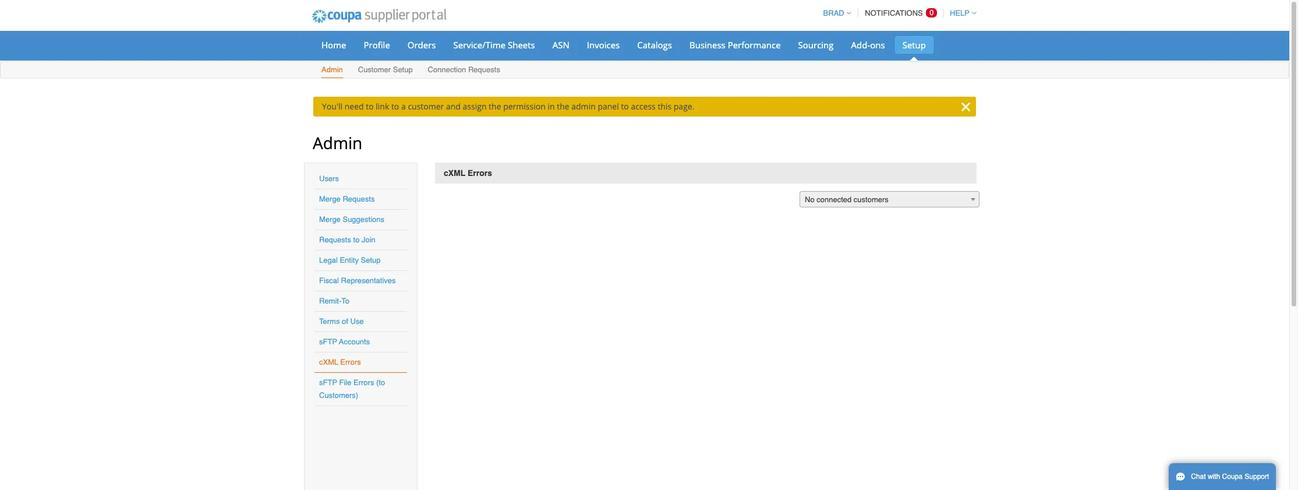 Task type: vqa. For each thing, say whether or not it's contained in the screenshot.
Merge corresponding to Merge Requests
yes



Task type: locate. For each thing, give the bounding box(es) containing it.
representatives
[[341, 276, 396, 285]]

to
[[366, 101, 374, 112], [392, 101, 399, 112], [621, 101, 629, 112], [353, 235, 360, 244]]

sftp file errors (to customers)
[[319, 378, 385, 400]]

errors inside sftp file errors (to customers)
[[354, 378, 374, 387]]

2 the from the left
[[557, 101, 570, 112]]

to right panel
[[621, 101, 629, 112]]

catalogs link
[[630, 36, 680, 54]]

0 vertical spatial cxml errors
[[444, 168, 492, 178]]

merge down users
[[319, 195, 341, 203]]

setup down notifications 0
[[903, 39, 927, 51]]

merge suggestions
[[319, 215, 385, 224]]

terms
[[319, 317, 340, 326]]

cxml errors
[[444, 168, 492, 178], [319, 358, 361, 367]]

merge requests link
[[319, 195, 375, 203]]

merge suggestions link
[[319, 215, 385, 224]]

1 vertical spatial merge
[[319, 215, 341, 224]]

1 the from the left
[[489, 101, 501, 112]]

requests to join
[[319, 235, 376, 244]]

chat with coupa support
[[1192, 473, 1270, 481]]

0 horizontal spatial setup
[[361, 256, 381, 265]]

merge for merge suggestions
[[319, 215, 341, 224]]

suggestions
[[343, 215, 385, 224]]

service/time sheets
[[454, 39, 535, 51]]

sftp down terms
[[319, 337, 337, 346]]

admin down home
[[322, 65, 343, 74]]

of
[[342, 317, 348, 326]]

admin
[[572, 101, 596, 112]]

requests for merge requests
[[343, 195, 375, 203]]

help link
[[945, 9, 977, 17]]

to left the link
[[366, 101, 374, 112]]

setup down join
[[361, 256, 381, 265]]

cxml
[[444, 168, 466, 178], [319, 358, 339, 367]]

help
[[951, 9, 970, 17]]

invoices link
[[580, 36, 628, 54]]

2 vertical spatial requests
[[319, 235, 351, 244]]

1 horizontal spatial the
[[557, 101, 570, 112]]

requests for connection requests
[[469, 65, 501, 74]]

business performance link
[[682, 36, 789, 54]]

join
[[362, 235, 376, 244]]

1 horizontal spatial setup
[[393, 65, 413, 74]]

1 merge from the top
[[319, 195, 341, 203]]

connection requests
[[428, 65, 501, 74]]

2 vertical spatial errors
[[354, 378, 374, 387]]

1 sftp from the top
[[319, 337, 337, 346]]

1 vertical spatial errors
[[341, 358, 361, 367]]

invoices
[[587, 39, 620, 51]]

2 vertical spatial setup
[[361, 256, 381, 265]]

0 horizontal spatial the
[[489, 101, 501, 112]]

requests
[[469, 65, 501, 74], [343, 195, 375, 203], [319, 235, 351, 244]]

0 vertical spatial requests
[[469, 65, 501, 74]]

file
[[339, 378, 352, 387]]

remit-
[[319, 297, 342, 305]]

No connected customers text field
[[801, 192, 980, 208]]

1 vertical spatial cxml errors
[[319, 358, 361, 367]]

2 merge from the top
[[319, 215, 341, 224]]

the right in on the top left
[[557, 101, 570, 112]]

1 vertical spatial sftp
[[319, 378, 337, 387]]

requests down service/time
[[469, 65, 501, 74]]

sftp for sftp accounts
[[319, 337, 337, 346]]

merge requests
[[319, 195, 375, 203]]

0
[[930, 8, 934, 17]]

no
[[805, 195, 815, 204]]

panel
[[598, 101, 619, 112]]

home link
[[314, 36, 354, 54]]

requests up suggestions
[[343, 195, 375, 203]]

permission
[[504, 101, 546, 112]]

No connected customers field
[[800, 191, 980, 208]]

0 vertical spatial cxml
[[444, 168, 466, 178]]

notifications 0
[[866, 8, 934, 17]]

the
[[489, 101, 501, 112], [557, 101, 570, 112]]

1 horizontal spatial cxml
[[444, 168, 466, 178]]

remit-to link
[[319, 297, 350, 305]]

sftp inside sftp file errors (to customers)
[[319, 378, 337, 387]]

remit-to
[[319, 297, 350, 305]]

the right assign
[[489, 101, 501, 112]]

merge down merge requests link
[[319, 215, 341, 224]]

brad
[[824, 9, 845, 17]]

sftp accounts link
[[319, 337, 370, 346]]

sftp up customers)
[[319, 378, 337, 387]]

users
[[319, 174, 339, 183]]

2 horizontal spatial setup
[[903, 39, 927, 51]]

0 horizontal spatial cxml errors
[[319, 358, 361, 367]]

add-ons
[[852, 39, 886, 51]]

fiscal representatives
[[319, 276, 396, 285]]

business performance
[[690, 39, 781, 51]]

1 vertical spatial requests
[[343, 195, 375, 203]]

sftp
[[319, 337, 337, 346], [319, 378, 337, 387]]

a
[[402, 101, 406, 112]]

requests to join link
[[319, 235, 376, 244]]

errors
[[468, 168, 492, 178], [341, 358, 361, 367], [354, 378, 374, 387]]

setup
[[903, 39, 927, 51], [393, 65, 413, 74], [361, 256, 381, 265]]

0 vertical spatial setup
[[903, 39, 927, 51]]

2 sftp from the top
[[319, 378, 337, 387]]

0 horizontal spatial cxml
[[319, 358, 339, 367]]

profile
[[364, 39, 390, 51]]

0 vertical spatial merge
[[319, 195, 341, 203]]

1 horizontal spatial cxml errors
[[444, 168, 492, 178]]

0 vertical spatial sftp
[[319, 337, 337, 346]]

setup right customer
[[393, 65, 413, 74]]

admin down you'll
[[313, 132, 363, 154]]

add-ons link
[[844, 36, 893, 54]]

setup link
[[896, 36, 934, 54]]

link
[[376, 101, 389, 112]]

navigation
[[819, 2, 977, 24]]

requests up legal
[[319, 235, 351, 244]]

access
[[631, 101, 656, 112]]

customer setup link
[[358, 63, 414, 78]]

orders
[[408, 39, 436, 51]]

merge for merge requests
[[319, 195, 341, 203]]

admin
[[322, 65, 343, 74], [313, 132, 363, 154]]



Task type: describe. For each thing, give the bounding box(es) containing it.
add-
[[852, 39, 871, 51]]

legal entity setup
[[319, 256, 381, 265]]

home
[[322, 39, 346, 51]]

asn link
[[545, 36, 577, 54]]

you'll need to link to a customer and assign the permission in the admin panel to access this page.
[[322, 101, 695, 112]]

terms of use link
[[319, 317, 364, 326]]

sftp for sftp file errors (to customers)
[[319, 378, 337, 387]]

and
[[446, 101, 461, 112]]

terms of use
[[319, 317, 364, 326]]

navigation containing notifications 0
[[819, 2, 977, 24]]

orders link
[[400, 36, 444, 54]]

ons
[[871, 39, 886, 51]]

chat with coupa support button
[[1170, 463, 1277, 490]]

entity
[[340, 256, 359, 265]]

brad link
[[819, 9, 852, 17]]

customer
[[408, 101, 444, 112]]

need
[[345, 101, 364, 112]]

fiscal representatives link
[[319, 276, 396, 285]]

to left join
[[353, 235, 360, 244]]

admin link
[[321, 63, 344, 78]]

customers
[[854, 195, 889, 204]]

no connected customers
[[805, 195, 889, 204]]

1 vertical spatial setup
[[393, 65, 413, 74]]

legal
[[319, 256, 338, 265]]

sheets
[[508, 39, 535, 51]]

0 vertical spatial errors
[[468, 168, 492, 178]]

cxml errors link
[[319, 358, 361, 367]]

coupa supplier portal image
[[304, 2, 454, 31]]

legal entity setup link
[[319, 256, 381, 265]]

to
[[342, 297, 350, 305]]

business
[[690, 39, 726, 51]]

connection requests link
[[428, 63, 501, 78]]

to left a
[[392, 101, 399, 112]]

customers)
[[319, 391, 359, 400]]

1 vertical spatial cxml
[[319, 358, 339, 367]]

customer setup
[[358, 65, 413, 74]]

in
[[548, 101, 555, 112]]

connected
[[817, 195, 852, 204]]

users link
[[319, 174, 339, 183]]

sourcing link
[[791, 36, 842, 54]]

customer
[[358, 65, 391, 74]]

use
[[351, 317, 364, 326]]

this
[[658, 101, 672, 112]]

sftp accounts
[[319, 337, 370, 346]]

fiscal
[[319, 276, 339, 285]]

performance
[[728, 39, 781, 51]]

chat
[[1192, 473, 1207, 481]]

sourcing
[[799, 39, 834, 51]]

profile link
[[356, 36, 398, 54]]

1 vertical spatial admin
[[313, 132, 363, 154]]

catalogs
[[638, 39, 672, 51]]

0 vertical spatial admin
[[322, 65, 343, 74]]

you'll
[[322, 101, 343, 112]]

notifications
[[866, 9, 924, 17]]

support
[[1246, 473, 1270, 481]]

(to
[[376, 378, 385, 387]]

page.
[[674, 101, 695, 112]]

service/time
[[454, 39, 506, 51]]

accounts
[[339, 337, 370, 346]]

with
[[1209, 473, 1221, 481]]

service/time sheets link
[[446, 36, 543, 54]]

sftp file errors (to customers) link
[[319, 378, 385, 400]]

connection
[[428, 65, 466, 74]]

coupa
[[1223, 473, 1244, 481]]

assign
[[463, 101, 487, 112]]

asn
[[553, 39, 570, 51]]



